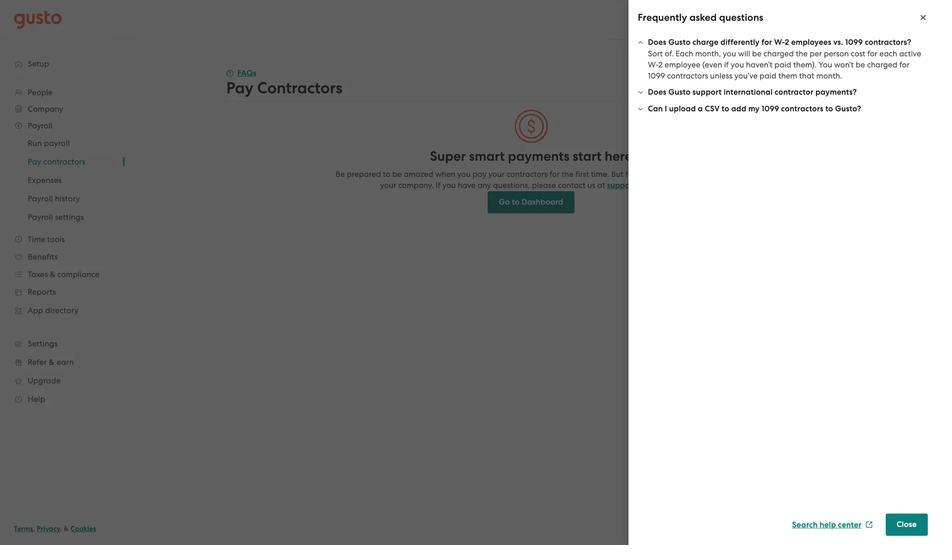 Task type: describe. For each thing, give the bounding box(es) containing it.
a
[[699, 104, 704, 114]]

go to dashboard link
[[488, 191, 575, 214]]

international
[[724, 87, 773, 97]]

gusto for charge
[[669, 37, 691, 47]]

employees
[[792, 37, 832, 47]]

cookies
[[71, 525, 96, 533]]

be
[[336, 170, 345, 179]]

unless
[[711, 71, 733, 80]]

privacy link
[[37, 525, 60, 533]]

terms
[[14, 525, 33, 533]]

us
[[588, 181, 596, 190]]

1 , from the left
[[33, 525, 35, 533]]

close button
[[886, 514, 929, 536]]

super smart payments start here
[[430, 148, 633, 165]]

when
[[436, 170, 456, 179]]

does for does gusto support international contractor payments?
[[649, 87, 667, 97]]

person
[[825, 49, 850, 58]]

but
[[612, 170, 624, 179]]

you up the if
[[724, 49, 737, 58]]

support@gusto.com link
[[608, 181, 681, 190]]

privacy
[[37, 525, 60, 533]]

for up haven't
[[762, 37, 773, 47]]

super
[[430, 148, 466, 165]]

add
[[732, 104, 747, 114]]

won't
[[835, 60, 855, 69]]

be inside be prepared to be amazed when you pay your contractors for the first time. but first, please finish setting up your company. if you have any questions, please contact us at
[[393, 170, 402, 179]]

to inside go to dashboard link
[[512, 197, 520, 207]]

2 vertical spatial 1099
[[762, 104, 780, 114]]

search help center link
[[793, 520, 874, 530]]

start
[[573, 148, 602, 165]]

i
[[666, 104, 668, 114]]

will
[[739, 49, 751, 58]]

pay contractors
[[227, 79, 343, 98]]

terms , privacy , & cookies
[[14, 525, 96, 533]]

vs.
[[834, 37, 844, 47]]

prepared
[[347, 170, 381, 179]]

my
[[749, 104, 760, 114]]

questions
[[720, 12, 764, 24]]

them).
[[794, 60, 817, 69]]

active
[[900, 49, 922, 58]]

0 vertical spatial 2
[[786, 37, 790, 47]]

contractors
[[257, 79, 343, 98]]

gusto for support
[[669, 87, 691, 97]]

terms link
[[14, 525, 33, 533]]

cost
[[852, 49, 866, 58]]

per
[[810, 49, 823, 58]]

first,
[[626, 170, 642, 179]]

if
[[725, 60, 730, 69]]

time.
[[592, 170, 610, 179]]

you right the if
[[731, 60, 745, 69]]

0 horizontal spatial please
[[532, 181, 557, 190]]

to inside be prepared to be amazed when you pay your contractors for the first time. but first, please finish setting up your company. if you have any questions, please contact us at
[[383, 170, 391, 179]]

you up 'have' at top
[[458, 170, 471, 179]]

for right cost
[[868, 49, 878, 58]]

frequently
[[638, 12, 688, 24]]

the inside sort of. each month, you will be charged the per person cost for each active w-2 employee (even if you haven't paid them). you won't be charged for 1099 contractors unless you've paid them that month.
[[797, 49, 809, 58]]

support
[[693, 87, 722, 97]]

faqs button
[[227, 68, 257, 79]]

have
[[458, 181, 476, 190]]

(even
[[703, 60, 723, 69]]

employee
[[665, 60, 701, 69]]

for inside be prepared to be amazed when you pay your contractors for the first time. but first, please finish setting up your company. if you have any questions, please contact us at
[[550, 170, 560, 179]]

2 , from the left
[[60, 525, 62, 533]]

any
[[478, 181, 492, 190]]

0 vertical spatial please
[[644, 170, 668, 179]]

each
[[676, 49, 694, 58]]

you've
[[735, 71, 758, 80]]

setting
[[691, 170, 716, 179]]

dashboard
[[522, 197, 564, 207]]

here
[[605, 148, 633, 165]]

payments
[[508, 148, 570, 165]]

0 horizontal spatial your
[[381, 181, 397, 190]]

to down payments?
[[826, 104, 834, 114]]

frequently asked questions dialog
[[629, 0, 938, 546]]

be prepared to be amazed when you pay your contractors for the first time. but first, please finish setting up your company. if you have any questions, please contact us at
[[336, 170, 727, 190]]

close
[[898, 520, 918, 530]]

upload
[[670, 104, 697, 114]]

differently
[[721, 37, 760, 47]]

can
[[649, 104, 664, 114]]



Task type: locate. For each thing, give the bounding box(es) containing it.
0 vertical spatial paid
[[775, 60, 792, 69]]

0 vertical spatial does
[[649, 37, 667, 47]]

for down active
[[900, 60, 910, 69]]

be left "amazed"
[[393, 170, 402, 179]]

0 vertical spatial contractors
[[668, 71, 709, 80]]

gusto?
[[836, 104, 862, 114]]

please up dashboard
[[532, 181, 557, 190]]

1 does from the top
[[649, 37, 667, 47]]

frequently asked questions
[[638, 12, 764, 24]]

2 horizontal spatial contractors
[[782, 104, 824, 114]]

search
[[793, 520, 818, 530]]

2 does from the top
[[649, 87, 667, 97]]

support@gusto.com
[[608, 181, 681, 190]]

1099 down "sort"
[[649, 71, 666, 80]]

0 vertical spatial gusto
[[669, 37, 691, 47]]

0 vertical spatial w-
[[775, 37, 786, 47]]

0 vertical spatial your
[[489, 170, 505, 179]]

each
[[880, 49, 898, 58]]

contractors
[[668, 71, 709, 80], [782, 104, 824, 114], [507, 170, 548, 179]]

account menu element
[[760, 0, 924, 39]]

contractors for can i upload a csv to add my 1099 contractors to gusto?
[[782, 104, 824, 114]]

1 vertical spatial the
[[562, 170, 574, 179]]

questions,
[[494, 181, 530, 190]]

1099 inside sort of. each month, you will be charged the per person cost for each active w-2 employee (even if you haven't paid them). you won't be charged for 1099 contractors unless you've paid them that month.
[[649, 71, 666, 80]]

haven't
[[747, 60, 773, 69]]

you right "if" at the top of page
[[443, 181, 456, 190]]

1099 up cost
[[846, 37, 864, 47]]

asked
[[690, 12, 717, 24]]

sort
[[649, 49, 663, 58]]

1 vertical spatial does
[[649, 87, 667, 97]]

0 horizontal spatial w-
[[649, 60, 659, 69]]

1 vertical spatial 1099
[[649, 71, 666, 80]]

home image
[[14, 10, 62, 29]]

contractors down contractor
[[782, 104, 824, 114]]

be up haven't
[[753, 49, 762, 58]]

1099
[[846, 37, 864, 47], [649, 71, 666, 80], [762, 104, 780, 114]]

2 vertical spatial be
[[393, 170, 402, 179]]

2 vertical spatial contractors
[[507, 170, 548, 179]]

the up contact
[[562, 170, 574, 179]]

gusto up upload
[[669, 87, 691, 97]]

contractors?
[[866, 37, 912, 47]]

does up the can
[[649, 87, 667, 97]]

your down prepared at the left of page
[[381, 181, 397, 190]]

illustration of a coin image
[[514, 109, 549, 144]]

that
[[800, 71, 815, 80]]

to
[[722, 104, 730, 114], [826, 104, 834, 114], [383, 170, 391, 179], [512, 197, 520, 207]]

faqs
[[238, 68, 257, 78]]

smart
[[470, 148, 505, 165]]

0 horizontal spatial be
[[393, 170, 402, 179]]

can i upload a csv to add my 1099 contractors to gusto?
[[649, 104, 862, 114]]

2 inside sort of. each month, you will be charged the per person cost for each active w-2 employee (even if you haven't paid them). you won't be charged for 1099 contractors unless you've paid them that month.
[[659, 60, 663, 69]]

0 vertical spatial charged
[[764, 49, 795, 58]]

1 horizontal spatial be
[[753, 49, 762, 58]]

, left privacy
[[33, 525, 35, 533]]

your up 'any'
[[489, 170, 505, 179]]

1 horizontal spatial 2
[[786, 37, 790, 47]]

paid down haven't
[[760, 71, 777, 80]]

csv
[[706, 104, 720, 114]]

first
[[576, 170, 590, 179]]

does
[[649, 37, 667, 47], [649, 87, 667, 97]]

finish
[[670, 170, 689, 179]]

you
[[724, 49, 737, 58], [731, 60, 745, 69], [458, 170, 471, 179], [443, 181, 456, 190]]

0 horizontal spatial ,
[[33, 525, 35, 533]]

0 horizontal spatial 1099
[[649, 71, 666, 80]]

w- down "sort"
[[649, 60, 659, 69]]

1 horizontal spatial charged
[[868, 60, 898, 69]]

at
[[598, 181, 606, 190]]

center
[[839, 520, 862, 530]]

0 horizontal spatial contractors
[[507, 170, 548, 179]]

for
[[762, 37, 773, 47], [868, 49, 878, 58], [900, 60, 910, 69], [550, 170, 560, 179]]

to right csv
[[722, 104, 730, 114]]

for up contact
[[550, 170, 560, 179]]

2 down "sort"
[[659, 60, 663, 69]]

contractors down employee
[[668, 71, 709, 80]]

contractors down super smart payments start here
[[507, 170, 548, 179]]

1 vertical spatial please
[[532, 181, 557, 190]]

charged down does gusto charge differently for w-2 employees vs. 1099 contractors?
[[764, 49, 795, 58]]

cookies button
[[71, 524, 96, 535]]

0 horizontal spatial the
[[562, 170, 574, 179]]

0 horizontal spatial charged
[[764, 49, 795, 58]]

month.
[[817, 71, 843, 80]]

go
[[499, 197, 510, 207]]

w- up sort of. each month, you will be charged the per person cost for each active w-2 employee (even if you haven't paid them). you won't be charged for 1099 contractors unless you've paid them that month.
[[775, 37, 786, 47]]

1 vertical spatial w-
[[649, 60, 659, 69]]

1 vertical spatial be
[[857, 60, 866, 69]]

does for does gusto charge differently for w-2 employees vs. 1099 contractors?
[[649, 37, 667, 47]]

payments?
[[816, 87, 858, 97]]

2 horizontal spatial 1099
[[846, 37, 864, 47]]

0 horizontal spatial 2
[[659, 60, 663, 69]]

1 horizontal spatial please
[[644, 170, 668, 179]]

1 vertical spatial contractors
[[782, 104, 824, 114]]

1 gusto from the top
[[669, 37, 691, 47]]

1 vertical spatial paid
[[760, 71, 777, 80]]

contractors inside sort of. each month, you will be charged the per person cost for each active w-2 employee (even if you haven't paid them). you won't be charged for 1099 contractors unless you've paid them that month.
[[668, 71, 709, 80]]

charge
[[693, 37, 719, 47]]

paid
[[775, 60, 792, 69], [760, 71, 777, 80]]

0 vertical spatial be
[[753, 49, 762, 58]]

contact
[[559, 181, 586, 190]]

1 horizontal spatial your
[[489, 170, 505, 179]]

2 gusto from the top
[[669, 87, 691, 97]]

0 vertical spatial 1099
[[846, 37, 864, 47]]

contractor
[[775, 87, 814, 97]]

be
[[753, 49, 762, 58], [857, 60, 866, 69], [393, 170, 402, 179]]

does up "sort"
[[649, 37, 667, 47]]

does gusto charge differently for w-2 employees vs. 1099 contractors?
[[649, 37, 912, 47]]

1 horizontal spatial ,
[[60, 525, 62, 533]]

2 up sort of. each month, you will be charged the per person cost for each active w-2 employee (even if you haven't paid them). you won't be charged for 1099 contractors unless you've paid them that month.
[[786, 37, 790, 47]]

the up "them)."
[[797, 49, 809, 58]]

2
[[786, 37, 790, 47], [659, 60, 663, 69]]

please
[[644, 170, 668, 179], [532, 181, 557, 190]]

1 vertical spatial gusto
[[669, 87, 691, 97]]

does gusto support international contractor payments?
[[649, 87, 858, 97]]

gusto up each
[[669, 37, 691, 47]]

paid up them
[[775, 60, 792, 69]]

pay
[[473, 170, 487, 179]]

1 vertical spatial 2
[[659, 60, 663, 69]]

to right go
[[512, 197, 520, 207]]

2 horizontal spatial be
[[857, 60, 866, 69]]

charged down each
[[868, 60, 898, 69]]

w- inside sort of. each month, you will be charged the per person cost for each active w-2 employee (even if you haven't paid them). you won't be charged for 1099 contractors unless you've paid them that month.
[[649, 60, 659, 69]]

,
[[33, 525, 35, 533], [60, 525, 62, 533]]

please up support@gusto.com
[[644, 170, 668, 179]]

you
[[819, 60, 833, 69]]

amazed
[[404, 170, 434, 179]]

contractors inside be prepared to be amazed when you pay your contractors for the first time. but first, please finish setting up your company. if you have any questions, please contact us at
[[507, 170, 548, 179]]

of.
[[665, 49, 674, 58]]

w-
[[775, 37, 786, 47], [649, 60, 659, 69]]

1 horizontal spatial 1099
[[762, 104, 780, 114]]

pay
[[227, 79, 254, 98]]

if
[[436, 181, 441, 190]]

1 vertical spatial your
[[381, 181, 397, 190]]

company.
[[399, 181, 434, 190]]

, left &
[[60, 525, 62, 533]]

&
[[64, 525, 69, 533]]

search help center
[[793, 520, 862, 530]]

charged
[[764, 49, 795, 58], [868, 60, 898, 69]]

1099 right the my in the right of the page
[[762, 104, 780, 114]]

month,
[[696, 49, 722, 58]]

help
[[820, 520, 837, 530]]

to right prepared at the left of page
[[383, 170, 391, 179]]

be down cost
[[857, 60, 866, 69]]

1 horizontal spatial contractors
[[668, 71, 709, 80]]

0 vertical spatial the
[[797, 49, 809, 58]]

go to dashboard
[[499, 197, 564, 207]]

1 horizontal spatial w-
[[775, 37, 786, 47]]

the
[[797, 49, 809, 58], [562, 170, 574, 179]]

up
[[718, 170, 727, 179]]

1 horizontal spatial the
[[797, 49, 809, 58]]

sort of. each month, you will be charged the per person cost for each active w-2 employee (even if you haven't paid them). you won't be charged for 1099 contractors unless you've paid them that month.
[[649, 49, 922, 80]]

the inside be prepared to be amazed when you pay your contractors for the first time. but first, please finish setting up your company. if you have any questions, please contact us at
[[562, 170, 574, 179]]

contractors for be prepared to be amazed when you pay your contractors for the first time. but first, please finish setting up your company. if you have any questions, please contact us at
[[507, 170, 548, 179]]

1 vertical spatial charged
[[868, 60, 898, 69]]

them
[[779, 71, 798, 80]]



Task type: vqa. For each thing, say whether or not it's contained in the screenshot.
rightmost Back
no



